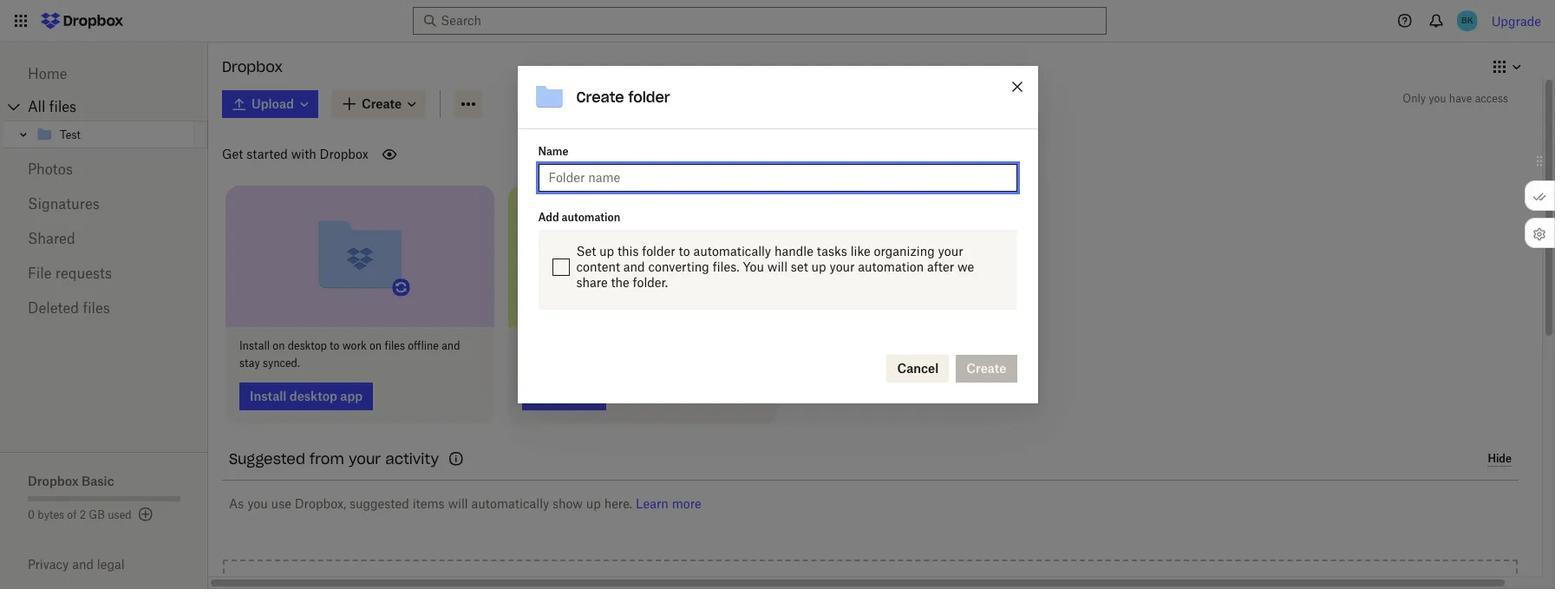 Task type: describe. For each thing, give the bounding box(es) containing it.
Name text field
[[549, 168, 1007, 187]]

tasks
[[817, 244, 847, 258]]

home
[[28, 65, 67, 82]]

with for files
[[577, 339, 599, 352]]

content
[[576, 259, 620, 274]]

as
[[229, 496, 244, 511]]

control
[[661, 339, 696, 352]]

you
[[743, 259, 764, 274]]

show
[[553, 496, 583, 511]]

folder inside set up this folder to automatically handle tasks like organizing your content and converting files. you will set up your automation after we share the folder.
[[642, 244, 675, 258]]

0 horizontal spatial will
[[448, 496, 468, 511]]

of
[[67, 508, 77, 521]]

add automation
[[538, 211, 621, 224]]

0 horizontal spatial automation
[[562, 211, 621, 224]]

shared link
[[28, 221, 180, 256]]

0 vertical spatial up
[[599, 244, 614, 258]]

to inside set up this folder to automatically handle tasks like organizing your content and converting files. you will set up your automation after we share the folder.
[[679, 244, 690, 258]]

anyone
[[602, 339, 637, 352]]

0 vertical spatial folder
[[628, 88, 670, 106]]

1 on from the left
[[273, 339, 285, 352]]

handle
[[775, 244, 814, 258]]

dropbox for dropbox basic
[[28, 474, 79, 488]]

get
[[222, 147, 243, 161]]

create folder dialog
[[517, 66, 1038, 403]]

0
[[28, 508, 35, 521]]

files for deleted files
[[83, 299, 110, 317]]

or
[[720, 339, 730, 352]]

access
[[1475, 92, 1509, 105]]

offline
[[408, 339, 439, 352]]

get started with dropbox
[[222, 147, 369, 161]]

add
[[538, 211, 559, 224]]

to inside install on desktop to work on files offline and stay synced.
[[330, 339, 340, 352]]

global header element
[[0, 0, 1555, 43]]

install on desktop to work on files offline and stay synced.
[[239, 339, 460, 369]]

set up this folder to automatically handle tasks like organizing your content and converting files. you will set up your automation after we share the folder.
[[576, 244, 974, 290]]

1 vertical spatial your
[[830, 259, 855, 274]]

set
[[576, 244, 596, 258]]

synced.
[[263, 356, 300, 369]]

photos link
[[28, 152, 180, 187]]

upgrade link
[[1492, 13, 1541, 28]]

gb
[[89, 508, 105, 521]]

all
[[28, 98, 45, 115]]

install
[[239, 339, 270, 352]]

home link
[[28, 56, 180, 91]]

shared
[[28, 230, 75, 247]]

deleted files link
[[28, 291, 180, 325]]

and inside share files with anyone and control edit or view access.
[[640, 339, 659, 352]]

desktop
[[288, 339, 327, 352]]

items
[[413, 496, 445, 511]]

after
[[927, 259, 954, 274]]

1 vertical spatial up
[[812, 259, 826, 274]]

here.
[[604, 496, 633, 511]]

use
[[271, 496, 291, 511]]

learn
[[636, 496, 669, 511]]

more
[[672, 496, 702, 511]]

all files link
[[28, 93, 208, 121]]

privacy and legal link
[[28, 557, 208, 572]]

automation inside set up this folder to automatically handle tasks like organizing your content and converting files. you will set up your automation after we share the folder.
[[858, 259, 924, 274]]

view
[[733, 339, 756, 352]]

legal
[[97, 557, 125, 572]]

create
[[576, 88, 624, 106]]

1 vertical spatial dropbox
[[320, 147, 369, 161]]

set
[[791, 259, 808, 274]]

work
[[342, 339, 367, 352]]

file requests link
[[28, 256, 180, 291]]

used
[[108, 508, 132, 521]]

suggested
[[229, 450, 305, 467]]

automatically inside set up this folder to automatically handle tasks like organizing your content and converting files. you will set up your automation after we share the folder.
[[693, 244, 771, 258]]

have
[[1449, 92, 1472, 105]]

create folder
[[576, 88, 670, 106]]

dropbox logo - go to the homepage image
[[35, 7, 129, 35]]

stay
[[239, 356, 260, 369]]

only
[[1403, 92, 1426, 105]]

access.
[[522, 356, 558, 369]]

files inside install on desktop to work on files offline and stay synced.
[[385, 339, 405, 352]]

this
[[618, 244, 639, 258]]

0 bytes of 2 gb used
[[28, 508, 132, 521]]



Task type: locate. For each thing, give the bounding box(es) containing it.
2 on from the left
[[370, 339, 382, 352]]

folder
[[628, 88, 670, 106], [642, 244, 675, 258]]

0 horizontal spatial you
[[247, 496, 268, 511]]

with left anyone
[[577, 339, 599, 352]]

2 vertical spatial dropbox
[[28, 474, 79, 488]]

1 vertical spatial automation
[[858, 259, 924, 274]]

and down the this
[[623, 259, 645, 274]]

organizing
[[874, 244, 935, 258]]

we
[[958, 259, 974, 274]]

0 horizontal spatial automatically
[[471, 496, 549, 511]]

deleted files
[[28, 299, 110, 317]]

1 horizontal spatial with
[[577, 339, 599, 352]]

0 vertical spatial your
[[938, 244, 963, 258]]

files right share
[[554, 339, 575, 352]]

automation down the organizing
[[858, 259, 924, 274]]

photos
[[28, 160, 73, 178]]

you right 'as'
[[247, 496, 268, 511]]

folder.
[[633, 275, 668, 290]]

2 horizontal spatial your
[[938, 244, 963, 258]]

name
[[538, 145, 569, 158]]

to left work on the left bottom of page
[[330, 339, 340, 352]]

as you use dropbox, suggested items will automatically show up here. learn more
[[229, 496, 702, 511]]

automation
[[562, 211, 621, 224], [858, 259, 924, 274]]

with
[[291, 147, 316, 161], [577, 339, 599, 352]]

0 vertical spatial automatically
[[693, 244, 771, 258]]

up left here.
[[586, 496, 601, 511]]

files.
[[713, 259, 740, 274]]

files
[[49, 98, 76, 115], [83, 299, 110, 317], [385, 339, 405, 352], [554, 339, 575, 352]]

and left legal
[[72, 557, 94, 572]]

automatically
[[693, 244, 771, 258], [471, 496, 549, 511]]

you for use
[[247, 496, 268, 511]]

dropbox basic
[[28, 474, 114, 488]]

1 vertical spatial to
[[330, 339, 340, 352]]

will
[[767, 259, 788, 274], [448, 496, 468, 511]]

share files with anyone and control edit or view access.
[[522, 339, 756, 369]]

up right set
[[812, 259, 826, 274]]

2 vertical spatial your
[[349, 450, 381, 467]]

0 horizontal spatial dropbox
[[28, 474, 79, 488]]

dropbox
[[222, 58, 283, 75], [320, 147, 369, 161], [28, 474, 79, 488]]

and left control
[[640, 339, 659, 352]]

will inside set up this folder to automatically handle tasks like organizing your content and converting files. you will set up your automation after we share the folder.
[[767, 259, 788, 274]]

the
[[611, 275, 630, 290]]

0 vertical spatial with
[[291, 147, 316, 161]]

your
[[938, 244, 963, 258], [830, 259, 855, 274], [349, 450, 381, 467]]

will left set
[[767, 259, 788, 274]]

automatically left show
[[471, 496, 549, 511]]

1 horizontal spatial automatically
[[693, 244, 771, 258]]

upgrade
[[1492, 13, 1541, 28]]

bytes
[[38, 508, 64, 521]]

on right work on the left bottom of page
[[370, 339, 382, 352]]

to up converting
[[679, 244, 690, 258]]

learn more link
[[636, 496, 702, 511]]

2 horizontal spatial dropbox
[[320, 147, 369, 161]]

on up synced.
[[273, 339, 285, 352]]

up up content
[[599, 244, 614, 258]]

1 horizontal spatial dropbox
[[222, 58, 283, 75]]

your up after
[[938, 244, 963, 258]]

privacy
[[28, 557, 69, 572]]

dropbox for dropbox
[[222, 58, 283, 75]]

on
[[273, 339, 285, 352], [370, 339, 382, 352]]

with inside share files with anyone and control edit or view access.
[[577, 339, 599, 352]]

folder right create
[[628, 88, 670, 106]]

1 vertical spatial folder
[[642, 244, 675, 258]]

all files
[[28, 98, 76, 115]]

basic
[[82, 474, 114, 488]]

converting
[[648, 259, 709, 274]]

0 vertical spatial you
[[1429, 92, 1447, 105]]

0 vertical spatial automation
[[562, 211, 621, 224]]

files inside share files with anyone and control edit or view access.
[[554, 339, 575, 352]]

test link
[[36, 124, 192, 145]]

deleted
[[28, 299, 79, 317]]

1 horizontal spatial automation
[[858, 259, 924, 274]]

0 horizontal spatial to
[[330, 339, 340, 352]]

suggested
[[350, 496, 409, 511]]

files for all files
[[49, 98, 76, 115]]

will right the items
[[448, 496, 468, 511]]

files left "offline" at the left bottom of page
[[385, 339, 405, 352]]

suggested from your activity
[[229, 450, 439, 467]]

1 vertical spatial automatically
[[471, 496, 549, 511]]

files for share files with anyone and control edit or view access.
[[554, 339, 575, 352]]

and inside install on desktop to work on files offline and stay synced.
[[442, 339, 460, 352]]

files inside "link"
[[83, 299, 110, 317]]

automation up set
[[562, 211, 621, 224]]

and inside set up this folder to automatically handle tasks like organizing your content and converting files. you will set up your automation after we share the folder.
[[623, 259, 645, 274]]

like
[[851, 244, 871, 258]]

requests
[[55, 265, 112, 282]]

signatures
[[28, 195, 100, 213]]

you
[[1429, 92, 1447, 105], [247, 496, 268, 511]]

0 vertical spatial will
[[767, 259, 788, 274]]

1 horizontal spatial your
[[830, 259, 855, 274]]

1 horizontal spatial you
[[1429, 92, 1447, 105]]

file
[[28, 265, 52, 282]]

signatures link
[[28, 187, 180, 221]]

test
[[60, 128, 81, 141]]

1 vertical spatial will
[[448, 496, 468, 511]]

automatically up 'files.'
[[693, 244, 771, 258]]

up
[[599, 244, 614, 258], [812, 259, 826, 274], [586, 496, 601, 511]]

get more space image
[[135, 504, 156, 525]]

0 vertical spatial dropbox
[[222, 58, 283, 75]]

your right the from
[[349, 450, 381, 467]]

and
[[623, 259, 645, 274], [442, 339, 460, 352], [640, 339, 659, 352], [72, 557, 94, 572]]

1 horizontal spatial to
[[679, 244, 690, 258]]

files right all
[[49, 98, 76, 115]]

2 vertical spatial up
[[586, 496, 601, 511]]

1 horizontal spatial will
[[767, 259, 788, 274]]

cancel
[[897, 361, 939, 376]]

your down tasks
[[830, 259, 855, 274]]

0 horizontal spatial your
[[349, 450, 381, 467]]

0 horizontal spatial on
[[273, 339, 285, 352]]

privacy and legal
[[28, 557, 125, 572]]

with for started
[[291, 147, 316, 161]]

with right started
[[291, 147, 316, 161]]

file requests
[[28, 265, 112, 282]]

2
[[80, 508, 86, 521]]

you left have
[[1429, 92, 1447, 105]]

from
[[310, 450, 344, 467]]

0 horizontal spatial with
[[291, 147, 316, 161]]

1 vertical spatial you
[[247, 496, 268, 511]]

share
[[522, 339, 551, 352]]

activity
[[385, 450, 439, 467]]

1 vertical spatial with
[[577, 339, 599, 352]]

share
[[576, 275, 608, 290]]

all files tree
[[3, 93, 208, 148]]

1 horizontal spatial on
[[370, 339, 382, 352]]

only you have access
[[1403, 92, 1509, 105]]

folder up converting
[[642, 244, 675, 258]]

cancel button
[[887, 355, 949, 382]]

files inside tree
[[49, 98, 76, 115]]

and right "offline" at the left bottom of page
[[442, 339, 460, 352]]

to
[[679, 244, 690, 258], [330, 339, 340, 352]]

edit
[[699, 339, 718, 352]]

files down file requests link
[[83, 299, 110, 317]]

0 vertical spatial to
[[679, 244, 690, 258]]

dropbox,
[[295, 496, 346, 511]]

started
[[247, 147, 288, 161]]

you for have
[[1429, 92, 1447, 105]]



Task type: vqa. For each thing, say whether or not it's contained in the screenshot.
$20's user
no



